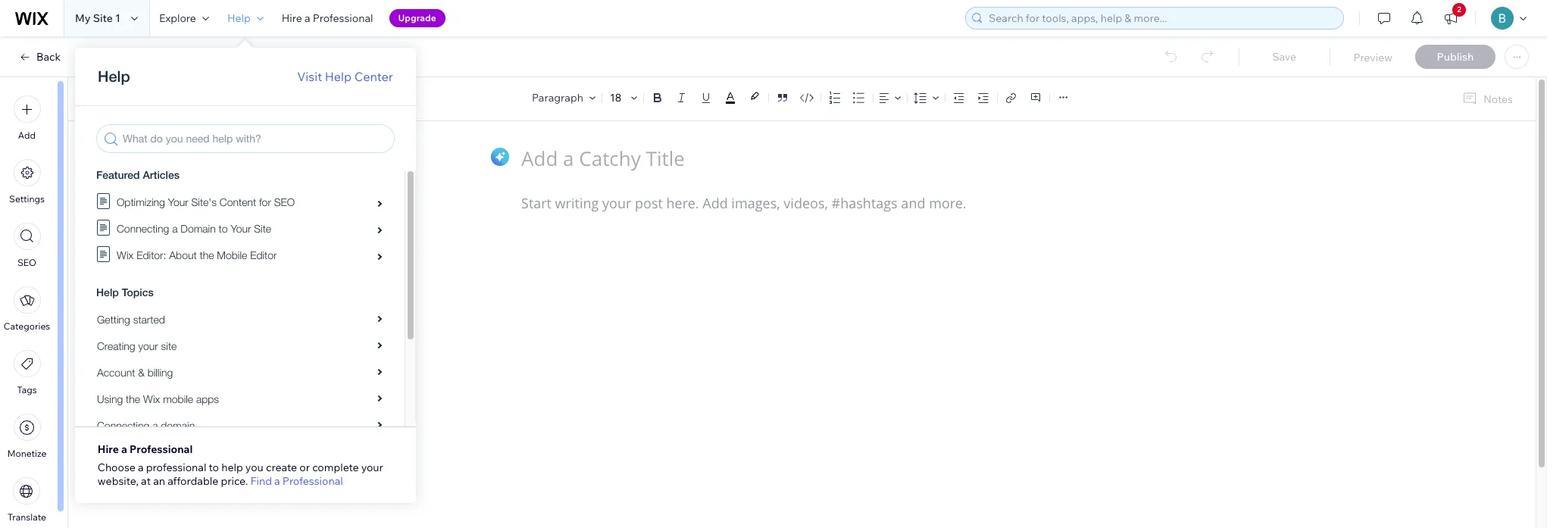 Task type: describe. For each thing, give the bounding box(es) containing it.
explore
[[159, 11, 196, 25]]

1
[[115, 11, 120, 25]]

to
[[209, 461, 219, 474]]

translate
[[8, 512, 46, 523]]

Add a Catchy Title text field
[[521, 145, 1067, 172]]

menu containing add
[[0, 86, 54, 528]]

choose
[[98, 461, 136, 474]]

my site 1
[[75, 11, 120, 25]]

back button
[[18, 50, 61, 64]]

help button
[[218, 0, 273, 36]]

0 vertical spatial hire a professional
[[282, 11, 373, 25]]

a up choose
[[121, 443, 127, 456]]

categories button
[[4, 287, 50, 332]]

paragraph
[[532, 91, 584, 105]]

Search for tools, apps, help & more... field
[[985, 8, 1339, 29]]

Font Size field
[[609, 90, 625, 105]]

an
[[153, 474, 165, 488]]

paragraph button
[[529, 87, 599, 108]]

a up visit
[[305, 11, 310, 25]]

price.
[[221, 474, 248, 488]]

tags button
[[13, 350, 41, 396]]

visit help center link
[[297, 67, 393, 86]]

your
[[361, 461, 383, 474]]

add button
[[13, 96, 41, 141]]

back
[[36, 50, 61, 64]]

visit
[[297, 69, 322, 84]]

visit help center
[[297, 69, 393, 84]]

2
[[1458, 5, 1462, 14]]

find a professional
[[250, 474, 343, 488]]

you
[[245, 461, 264, 474]]

complete
[[312, 461, 359, 474]]

translate button
[[8, 478, 46, 523]]

find a professional link
[[250, 474, 343, 488]]

1 vertical spatial help
[[325, 69, 352, 84]]

professional for find a professional link
[[283, 474, 343, 488]]



Task type: vqa. For each thing, say whether or not it's contained in the screenshot.
Dec
no



Task type: locate. For each thing, give the bounding box(es) containing it.
1 horizontal spatial hire
[[282, 11, 302, 25]]

hire a professional
[[282, 11, 373, 25], [98, 443, 193, 456]]

2 vertical spatial professional
[[283, 474, 343, 488]]

1 vertical spatial hire a professional
[[98, 443, 193, 456]]

notes button
[[1457, 89, 1518, 109]]

professional inside hire a professional link
[[313, 11, 373, 25]]

professional
[[146, 461, 206, 474]]

seo
[[17, 257, 36, 268]]

upgrade
[[398, 12, 436, 23]]

menu
[[0, 86, 54, 528]]

help right explore
[[227, 11, 251, 25]]

professional for hire a professional link
[[313, 11, 373, 25]]

add
[[18, 130, 36, 141]]

website,
[[98, 474, 139, 488]]

create
[[266, 461, 297, 474]]

help
[[221, 461, 243, 474]]

notes
[[1484, 92, 1514, 106]]

0 horizontal spatial help
[[227, 11, 251, 25]]

professional
[[313, 11, 373, 25], [130, 443, 193, 456], [283, 474, 343, 488]]

tags
[[17, 384, 37, 396]]

categories
[[4, 321, 50, 332]]

1 horizontal spatial hire a professional
[[282, 11, 373, 25]]

hire
[[282, 11, 302, 25], [98, 443, 119, 456]]

hire right help button
[[282, 11, 302, 25]]

1 vertical spatial hire
[[98, 443, 119, 456]]

0 vertical spatial help
[[227, 11, 251, 25]]

settings button
[[9, 159, 45, 205]]

seo button
[[13, 223, 41, 268]]

0 vertical spatial hire
[[282, 11, 302, 25]]

choose a professional to help you create or complete your website, at an affordable price.
[[98, 461, 383, 488]]

help right visit
[[325, 69, 352, 84]]

1 horizontal spatial help
[[325, 69, 352, 84]]

at
[[141, 474, 151, 488]]

0 horizontal spatial hire
[[98, 443, 119, 456]]

find
[[250, 474, 272, 488]]

hire a professional link
[[273, 0, 382, 36]]

my
[[75, 11, 91, 25]]

a left an
[[138, 461, 144, 474]]

upgrade button
[[389, 9, 445, 27]]

2 button
[[1435, 0, 1468, 36]]

0 vertical spatial professional
[[313, 11, 373, 25]]

or
[[300, 461, 310, 474]]

help
[[227, 11, 251, 25], [325, 69, 352, 84]]

center
[[354, 69, 393, 84]]

site
[[93, 11, 113, 25]]

affordable
[[168, 474, 218, 488]]

a inside choose a professional to help you create or complete your website, at an affordable price.
[[138, 461, 144, 474]]

hire up choose
[[98, 443, 119, 456]]

monetize button
[[7, 414, 46, 459]]

0 horizontal spatial hire a professional
[[98, 443, 193, 456]]

a
[[305, 11, 310, 25], [121, 443, 127, 456], [138, 461, 144, 474], [274, 474, 280, 488]]

settings
[[9, 193, 45, 205]]

1 vertical spatial professional
[[130, 443, 193, 456]]

hire a professional up visit
[[282, 11, 373, 25]]

help inside button
[[227, 11, 251, 25]]

monetize
[[7, 448, 46, 459]]

a right the find
[[274, 474, 280, 488]]

hire a professional up at in the bottom left of the page
[[98, 443, 193, 456]]



